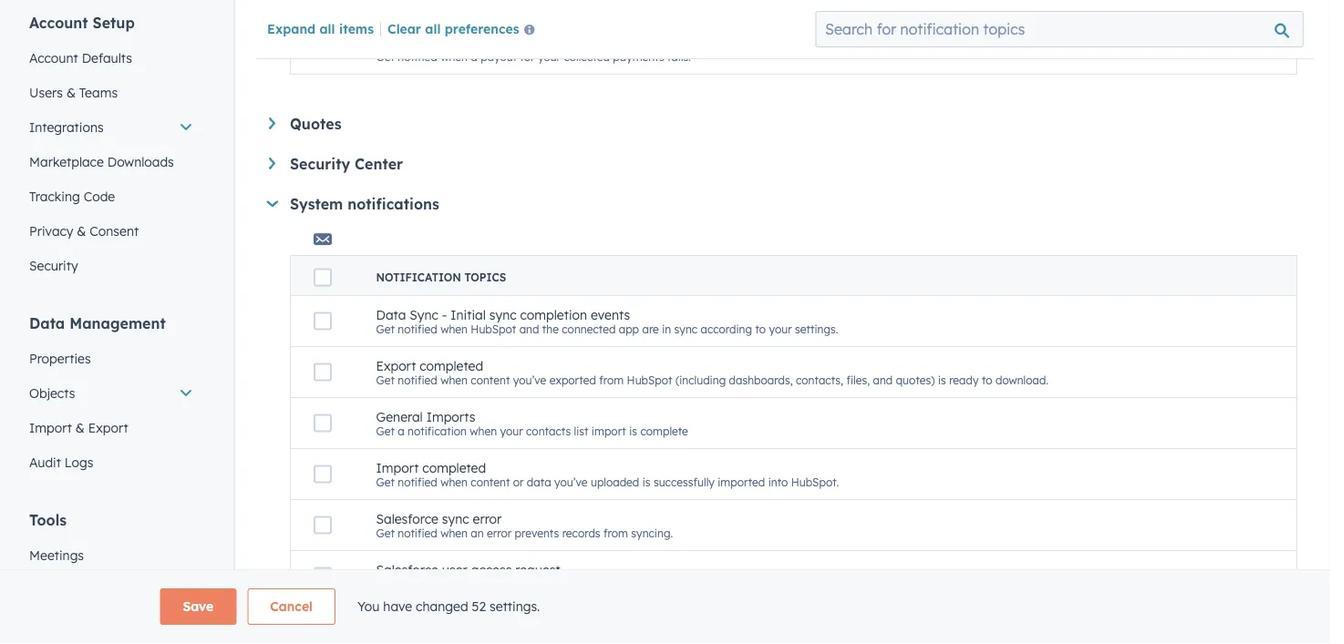 Task type: describe. For each thing, give the bounding box(es) containing it.
data management element
[[18, 314, 204, 481]]

marketplace downloads
[[29, 154, 174, 170]]

payout failed get notified when a payout for your collected payments fails.
[[376, 34, 691, 64]]

dashboards,
[[729, 374, 793, 387]]

for
[[520, 50, 535, 64]]

data for data sync - initial sync completion events get notified when hubspot and the connected app are in sync according to your settings.
[[376, 307, 406, 323]]

tracking
[[29, 189, 80, 205]]

setup
[[93, 14, 135, 32]]

is inside export completed get notified when content you've exported from hubspot (including dashboards, contacts, files, and quotes) is ready to download.
[[938, 374, 947, 387]]

the
[[543, 323, 559, 336]]

defaults
[[82, 50, 132, 66]]

and inside data sync - initial sync completion events get notified when hubspot and the connected app are in sync according to your settings.
[[520, 323, 539, 336]]

0 horizontal spatial settings.
[[490, 599, 540, 615]]

import & export
[[29, 420, 128, 436]]

system notifications button
[[266, 195, 1298, 213]]

system
[[290, 195, 343, 213]]

failed
[[422, 34, 456, 50]]

0 horizontal spatial user
[[442, 562, 468, 578]]

code
[[84, 189, 115, 205]]

salesforce for salesforce sync error
[[376, 511, 439, 527]]

2 horizontal spatial sync
[[675, 323, 698, 336]]

when inside data sync - initial sync completion events get notified when hubspot and the connected app are in sync according to your settings.
[[441, 323, 468, 336]]

items
[[339, 20, 374, 36]]

import for import completed get notified when content or data you've uploaded is successfully imported into hubspot.
[[376, 460, 419, 476]]

contacts,
[[796, 374, 844, 387]]

data
[[527, 476, 551, 490]]

caret image
[[267, 201, 278, 207]]

data for data management
[[29, 315, 65, 333]]

uploaded
[[591, 476, 640, 490]]

52
[[472, 599, 486, 615]]

security center
[[290, 155, 403, 173]]

clear all preferences
[[388, 20, 520, 36]]

from inside salesforce sync error get notified when an error prevents records from syncing.
[[604, 527, 628, 541]]

completion
[[520, 307, 587, 323]]

account for account setup
[[29, 14, 88, 32]]

import for import & export
[[29, 420, 72, 436]]

files,
[[847, 374, 870, 387]]

account defaults
[[29, 50, 132, 66]]

privacy & consent link
[[18, 214, 204, 249]]

save button
[[160, 589, 236, 626]]

salesforce up the 52
[[481, 578, 534, 592]]

contacts
[[526, 425, 571, 438]]

caret image for quotes
[[269, 118, 275, 129]]

1 horizontal spatial user
[[537, 578, 559, 592]]

expand all items
[[267, 20, 374, 36]]

general
[[376, 409, 423, 425]]

security for security center
[[290, 155, 350, 173]]

notification
[[376, 271, 461, 285]]

ready
[[950, 374, 979, 387]]

& for export
[[76, 420, 85, 436]]

your inside data sync - initial sync completion events get notified when hubspot and the connected app are in sync according to your settings.
[[769, 323, 792, 336]]

completed for export completed
[[420, 358, 484, 374]]

users & teams
[[29, 85, 118, 101]]

clear
[[388, 20, 421, 36]]

salesforce sync error get notified when an error prevents records from syncing.
[[376, 511, 673, 541]]

you've inside import completed get notified when content or data you've uploaded is successfully imported into hubspot.
[[554, 476, 588, 490]]

content for export completed
[[471, 374, 510, 387]]

caret image for security center
[[269, 158, 275, 169]]

a left the "record"
[[661, 578, 668, 592]]

list
[[574, 425, 589, 438]]

notification topics
[[376, 271, 506, 285]]

complete
[[641, 425, 688, 438]]

security center button
[[269, 155, 1298, 173]]

from inside export completed get notified when content you've exported from hubspot (including dashboards, contacts, files, and quotes) is ready to download.
[[599, 374, 624, 387]]

objects
[[29, 386, 75, 402]]

events
[[591, 307, 630, 323]]

properties
[[29, 351, 91, 367]]

prevents
[[515, 527, 559, 541]]

import completed get notified when content or data you've uploaded is successfully imported into hubspot.
[[376, 460, 839, 490]]

data management
[[29, 315, 166, 333]]

payout
[[376, 34, 419, 50]]

center
[[355, 155, 403, 173]]

hubspot inside data sync - initial sync completion events get notified when hubspot and the connected app are in sync according to your settings.
[[471, 323, 516, 336]]

hubspot. inside import completed get notified when content or data you've uploaded is successfully imported into hubspot.
[[791, 476, 839, 490]]

successfully
[[654, 476, 715, 490]]

system notifications
[[290, 195, 439, 213]]

meetings
[[29, 548, 84, 564]]

downloads
[[107, 154, 174, 170]]

your inside the general imports get a notification when your contacts list import is complete
[[500, 425, 523, 438]]

in inside salesforce user access request get notified when a salesforce user requests access to a record in hubspot.
[[707, 578, 716, 592]]

preferences
[[445, 20, 520, 36]]

and inside export completed get notified when content you've exported from hubspot (including dashboards, contacts, files, and quotes) is ready to download.
[[873, 374, 893, 387]]

logs
[[65, 455, 93, 471]]

0 horizontal spatial access
[[471, 562, 512, 578]]

app
[[619, 323, 639, 336]]

records
[[562, 527, 601, 541]]

into
[[769, 476, 788, 490]]

notified inside data sync - initial sync completion events get notified when hubspot and the connected app are in sync according to your settings.
[[398, 323, 438, 336]]

completed for import completed
[[423, 460, 486, 476]]

to inside salesforce user access request get notified when a salesforce user requests access to a record in hubspot.
[[647, 578, 658, 592]]

security for security
[[29, 258, 78, 274]]

is for import completed
[[643, 476, 651, 490]]

notified inside salesforce sync error get notified when an error prevents records from syncing.
[[398, 527, 438, 541]]

clear all preferences button
[[388, 19, 542, 41]]

-
[[442, 307, 447, 323]]

you
[[357, 599, 380, 615]]

save
[[183, 599, 214, 615]]

notified inside salesforce user access request get notified when a salesforce user requests access to a record in hubspot.
[[398, 578, 438, 592]]

download.
[[996, 374, 1049, 387]]

get inside salesforce sync error get notified when an error prevents records from syncing.
[[376, 527, 395, 541]]

(including
[[676, 374, 726, 387]]

a inside payout failed get notified when a payout for your collected payments fails.
[[471, 50, 478, 64]]

tools element
[[18, 511, 204, 644]]

cancel
[[270, 599, 313, 615]]

notifications
[[348, 195, 439, 213]]

account defaults link
[[18, 41, 204, 76]]

account setup element
[[18, 13, 204, 284]]

audit logs link
[[18, 446, 204, 481]]



Task type: vqa. For each thing, say whether or not it's contained in the screenshot.
1st notified from the top of the page
yes



Task type: locate. For each thing, give the bounding box(es) containing it.
1 horizontal spatial data
[[376, 307, 406, 323]]

1 horizontal spatial sync
[[490, 307, 517, 323]]

to
[[756, 323, 766, 336], [982, 374, 993, 387], [647, 578, 658, 592]]

& up logs
[[76, 420, 85, 436]]

0 vertical spatial and
[[520, 323, 539, 336]]

notified left -
[[398, 323, 438, 336]]

a inside the general imports get a notification when your contacts list import is complete
[[398, 425, 405, 438]]

sync inside salesforce sync error get notified when an error prevents records from syncing.
[[442, 511, 469, 527]]

security inside account setup element
[[29, 258, 78, 274]]

& for consent
[[77, 223, 86, 239]]

salesforce left the an
[[376, 511, 439, 527]]

when inside import completed get notified when content or data you've uploaded is successfully imported into hubspot.
[[441, 476, 468, 490]]

connected
[[562, 323, 616, 336]]

1 vertical spatial security
[[29, 258, 78, 274]]

fails.
[[668, 50, 691, 64]]

1 vertical spatial hubspot
[[627, 374, 673, 387]]

0 horizontal spatial your
[[500, 425, 523, 438]]

all left items
[[320, 20, 335, 36]]

you've right data
[[554, 476, 588, 490]]

import inside import completed get notified when content or data you've uploaded is successfully imported into hubspot.
[[376, 460, 419, 476]]

when inside payout failed get notified when a payout for your collected payments fails.
[[441, 50, 468, 64]]

to right according on the right bottom of the page
[[756, 323, 766, 336]]

2 content from the top
[[471, 476, 510, 490]]

you've inside export completed get notified when content you've exported from hubspot (including dashboards, contacts, files, and quotes) is ready to download.
[[513, 374, 547, 387]]

your inside payout failed get notified when a payout for your collected payments fails.
[[538, 50, 561, 64]]

0 vertical spatial import
[[29, 420, 72, 436]]

caret image inside quotes dropdown button
[[269, 118, 275, 129]]

marketplace
[[29, 154, 104, 170]]

request
[[516, 562, 561, 578]]

and left the
[[520, 323, 539, 336]]

sync
[[410, 307, 439, 323]]

imported
[[718, 476, 765, 490]]

0 horizontal spatial export
[[88, 420, 128, 436]]

security
[[290, 155, 350, 173], [29, 258, 78, 274]]

account up users
[[29, 50, 78, 66]]

1 vertical spatial hubspot.
[[719, 578, 767, 592]]

settings. up contacts,
[[795, 323, 839, 336]]

completed down notification
[[423, 460, 486, 476]]

2 horizontal spatial is
[[938, 374, 947, 387]]

caret image inside security center dropdown button
[[269, 158, 275, 169]]

hubspot. inside salesforce user access request get notified when a salesforce user requests access to a record in hubspot.
[[719, 578, 767, 592]]

settings. inside data sync - initial sync completion events get notified when hubspot and the connected app are in sync according to your settings.
[[795, 323, 839, 336]]

a up the 52
[[471, 578, 478, 592]]

exported
[[550, 374, 596, 387]]

from right 'exported'
[[599, 374, 624, 387]]

meetings link
[[18, 539, 204, 574]]

2 vertical spatial your
[[500, 425, 523, 438]]

import
[[29, 420, 72, 436], [376, 460, 419, 476]]

& for teams
[[66, 85, 76, 101]]

sync right are
[[675, 323, 698, 336]]

0 horizontal spatial security
[[29, 258, 78, 274]]

a left the payout
[[471, 50, 478, 64]]

when left the an
[[441, 527, 468, 541]]

integrations
[[29, 119, 104, 135]]

get inside salesforce user access request get notified when a salesforce user requests access to a record in hubspot.
[[376, 578, 395, 592]]

& right users
[[66, 85, 76, 101]]

consent
[[90, 223, 139, 239]]

& inside data management "element"
[[76, 420, 85, 436]]

is inside the general imports get a notification when your contacts list import is complete
[[629, 425, 638, 438]]

get inside data sync - initial sync completion events get notified when hubspot and the connected app are in sync according to your settings.
[[376, 323, 395, 336]]

content left 'or'
[[471, 476, 510, 490]]

0 horizontal spatial hubspot
[[471, 323, 516, 336]]

hubspot. right into
[[791, 476, 839, 490]]

2 vertical spatial is
[[643, 476, 651, 490]]

1 horizontal spatial is
[[643, 476, 651, 490]]

import inside data management "element"
[[29, 420, 72, 436]]

is for general imports
[[629, 425, 638, 438]]

0 horizontal spatial and
[[520, 323, 539, 336]]

your right for
[[538, 50, 561, 64]]

sync right initial at the left of the page
[[490, 307, 517, 323]]

sync left the an
[[442, 511, 469, 527]]

access down the an
[[471, 562, 512, 578]]

from right records
[[604, 527, 628, 541]]

quotes)
[[896, 374, 935, 387]]

notified up have
[[398, 578, 438, 592]]

quotes
[[290, 115, 342, 133]]

1 horizontal spatial hubspot
[[627, 374, 673, 387]]

salesforce inside salesforce sync error get notified when an error prevents records from syncing.
[[376, 511, 439, 527]]

1 horizontal spatial export
[[376, 358, 416, 374]]

content inside import completed get notified when content or data you've uploaded is successfully imported into hubspot.
[[471, 476, 510, 490]]

when down notification
[[441, 476, 468, 490]]

0 vertical spatial in
[[662, 323, 671, 336]]

1 vertical spatial to
[[982, 374, 993, 387]]

0 vertical spatial completed
[[420, 358, 484, 374]]

6 get from the top
[[376, 527, 395, 541]]

2 vertical spatial to
[[647, 578, 658, 592]]

changed
[[416, 599, 468, 615]]

0 vertical spatial to
[[756, 323, 766, 336]]

1 all from the left
[[320, 20, 335, 36]]

0 vertical spatial you've
[[513, 374, 547, 387]]

1 vertical spatial is
[[629, 425, 638, 438]]

import
[[592, 425, 626, 438]]

caret image left quotes
[[269, 118, 275, 129]]

salesforce up have
[[376, 562, 439, 578]]

1 horizontal spatial all
[[425, 20, 441, 36]]

1 horizontal spatial your
[[538, 50, 561, 64]]

salesforce
[[376, 511, 439, 527], [376, 562, 439, 578], [481, 578, 534, 592]]

1 horizontal spatial import
[[376, 460, 419, 476]]

data up "properties"
[[29, 315, 65, 333]]

data inside "element"
[[29, 315, 65, 333]]

error right the an
[[487, 527, 512, 541]]

when up you have changed 52 settings.
[[441, 578, 468, 592]]

and right files,
[[873, 374, 893, 387]]

hubspot left (including
[[627, 374, 673, 387]]

1 vertical spatial caret image
[[269, 158, 275, 169]]

1 vertical spatial settings.
[[490, 599, 540, 615]]

when right sync
[[441, 323, 468, 336]]

you've
[[513, 374, 547, 387], [554, 476, 588, 490]]

2 notified from the top
[[398, 323, 438, 336]]

export down objects button
[[88, 420, 128, 436]]

0 horizontal spatial sync
[[442, 511, 469, 527]]

content up imports
[[471, 374, 510, 387]]

when right notification
[[470, 425, 497, 438]]

1 vertical spatial &
[[77, 223, 86, 239]]

2 horizontal spatial to
[[982, 374, 993, 387]]

objects button
[[18, 377, 204, 411]]

quotes button
[[269, 115, 1298, 133]]

data sync - initial sync completion events get notified when hubspot and the connected app are in sync according to your settings.
[[376, 307, 839, 336]]

get inside the general imports get a notification when your contacts list import is complete
[[376, 425, 395, 438]]

get
[[376, 50, 395, 64], [376, 323, 395, 336], [376, 374, 395, 387], [376, 425, 395, 438], [376, 476, 395, 490], [376, 527, 395, 541], [376, 578, 395, 592]]

& right privacy
[[77, 223, 86, 239]]

to left the "record"
[[647, 578, 658, 592]]

error
[[473, 511, 502, 527], [487, 527, 512, 541]]

export up general at the left
[[376, 358, 416, 374]]

an
[[471, 527, 484, 541]]

2 get from the top
[[376, 323, 395, 336]]

completed inside import completed get notified when content or data you've uploaded is successfully imported into hubspot.
[[423, 460, 486, 476]]

initial
[[451, 307, 486, 323]]

payout
[[481, 50, 517, 64]]

notified left the an
[[398, 527, 438, 541]]

import & export link
[[18, 411, 204, 446]]

payments
[[613, 50, 665, 64]]

in right are
[[662, 323, 671, 336]]

access
[[471, 562, 512, 578], [609, 578, 644, 592]]

to right ready
[[982, 374, 993, 387]]

privacy
[[29, 223, 73, 239]]

5 notified from the top
[[398, 527, 438, 541]]

all for expand
[[320, 20, 335, 36]]

in right the "record"
[[707, 578, 716, 592]]

notified inside payout failed get notified when a payout for your collected payments fails.
[[398, 50, 438, 64]]

security up system
[[290, 155, 350, 173]]

notified down notification
[[398, 476, 438, 490]]

1 vertical spatial completed
[[423, 460, 486, 476]]

export completed get notified when content you've exported from hubspot (including dashboards, contacts, files, and quotes) is ready to download.
[[376, 358, 1049, 387]]

your right according on the right bottom of the page
[[769, 323, 792, 336]]

is
[[938, 374, 947, 387], [629, 425, 638, 438], [643, 476, 651, 490]]

when inside the general imports get a notification when your contacts list import is complete
[[470, 425, 497, 438]]

2 caret image from the top
[[269, 158, 275, 169]]

tracking code
[[29, 189, 115, 205]]

get inside payout failed get notified when a payout for your collected payments fails.
[[376, 50, 395, 64]]

7 get from the top
[[376, 578, 395, 592]]

completed up imports
[[420, 358, 484, 374]]

0 vertical spatial hubspot.
[[791, 476, 839, 490]]

to inside data sync - initial sync completion events get notified when hubspot and the connected app are in sync according to your settings.
[[756, 323, 766, 336]]

imports
[[427, 409, 476, 425]]

0 vertical spatial settings.
[[795, 323, 839, 336]]

when down the clear all preferences
[[441, 50, 468, 64]]

1 get from the top
[[376, 50, 395, 64]]

sync
[[490, 307, 517, 323], [675, 323, 698, 336], [442, 511, 469, 527]]

you have changed 52 settings.
[[357, 599, 540, 615]]

1 vertical spatial in
[[707, 578, 716, 592]]

1 content from the top
[[471, 374, 510, 387]]

1 vertical spatial import
[[376, 460, 419, 476]]

in
[[662, 323, 671, 336], [707, 578, 716, 592]]

caret image up caret icon
[[269, 158, 275, 169]]

management
[[69, 315, 166, 333]]

expand all items button
[[267, 20, 374, 36]]

tracking code link
[[18, 180, 204, 214]]

1 horizontal spatial access
[[609, 578, 644, 592]]

0 vertical spatial hubspot
[[471, 323, 516, 336]]

0 horizontal spatial to
[[647, 578, 658, 592]]

audit logs
[[29, 455, 93, 471]]

you've left 'exported'
[[513, 374, 547, 387]]

0 vertical spatial your
[[538, 50, 561, 64]]

when
[[441, 50, 468, 64], [441, 323, 468, 336], [441, 374, 468, 387], [470, 425, 497, 438], [441, 476, 468, 490], [441, 527, 468, 541], [441, 578, 468, 592]]

0 horizontal spatial you've
[[513, 374, 547, 387]]

0 vertical spatial caret image
[[269, 118, 275, 129]]

1 horizontal spatial and
[[873, 374, 893, 387]]

2 account from the top
[[29, 50, 78, 66]]

0 vertical spatial is
[[938, 374, 947, 387]]

notification
[[408, 425, 467, 438]]

when up imports
[[441, 374, 468, 387]]

2 vertical spatial &
[[76, 420, 85, 436]]

is left ready
[[938, 374, 947, 387]]

0 vertical spatial export
[[376, 358, 416, 374]]

0 vertical spatial &
[[66, 85, 76, 101]]

syncing.
[[631, 527, 673, 541]]

caret image
[[269, 118, 275, 129], [269, 158, 275, 169]]

user left 'requests'
[[537, 578, 559, 592]]

salesforce for salesforce user access request
[[376, 562, 439, 578]]

is inside import completed get notified when content or data you've uploaded is successfully imported into hubspot.
[[643, 476, 651, 490]]

5 get from the top
[[376, 476, 395, 490]]

content for import completed
[[471, 476, 510, 490]]

when inside salesforce sync error get notified when an error prevents records from syncing.
[[441, 527, 468, 541]]

import down general at the left
[[376, 460, 419, 476]]

0 horizontal spatial is
[[629, 425, 638, 438]]

1 vertical spatial content
[[471, 476, 510, 490]]

1 horizontal spatial to
[[756, 323, 766, 336]]

notified down clear
[[398, 50, 438, 64]]

data
[[376, 307, 406, 323], [29, 315, 65, 333]]

hubspot. right the "record"
[[719, 578, 767, 592]]

is right uploaded at the bottom left
[[643, 476, 651, 490]]

export inside export completed get notified when content you've exported from hubspot (including dashboards, contacts, files, and quotes) is ready to download.
[[376, 358, 416, 374]]

users & teams link
[[18, 76, 204, 110]]

or
[[513, 476, 524, 490]]

import down objects
[[29, 420, 72, 436]]

0 vertical spatial from
[[599, 374, 624, 387]]

when inside export completed get notified when content you've exported from hubspot (including dashboards, contacts, files, and quotes) is ready to download.
[[441, 374, 468, 387]]

users
[[29, 85, 63, 101]]

user up you have changed 52 settings.
[[442, 562, 468, 578]]

error left the prevents
[[473, 511, 502, 527]]

1 vertical spatial from
[[604, 527, 628, 541]]

account up account defaults
[[29, 14, 88, 32]]

get inside import completed get notified when content or data you've uploaded is successfully imported into hubspot.
[[376, 476, 395, 490]]

cancel button
[[247, 589, 336, 626]]

in inside data sync - initial sync completion events get notified when hubspot and the connected app are in sync according to your settings.
[[662, 323, 671, 336]]

requests
[[562, 578, 606, 592]]

all
[[320, 20, 335, 36], [425, 20, 441, 36]]

1 caret image from the top
[[269, 118, 275, 129]]

1 vertical spatial account
[[29, 50, 78, 66]]

data left sync
[[376, 307, 406, 323]]

access right 'requests'
[[609, 578, 644, 592]]

3 notified from the top
[[398, 374, 438, 387]]

tools
[[29, 512, 67, 530]]

record
[[671, 578, 704, 592]]

0 horizontal spatial import
[[29, 420, 72, 436]]

0 horizontal spatial hubspot.
[[719, 578, 767, 592]]

1 horizontal spatial you've
[[554, 476, 588, 490]]

security link
[[18, 249, 204, 284]]

hubspot inside export completed get notified when content you've exported from hubspot (including dashboards, contacts, files, and quotes) is ready to download.
[[627, 374, 673, 387]]

notified
[[398, 50, 438, 64], [398, 323, 438, 336], [398, 374, 438, 387], [398, 476, 438, 490], [398, 527, 438, 541], [398, 578, 438, 592]]

audit
[[29, 455, 61, 471]]

4 get from the top
[[376, 425, 395, 438]]

a left notification
[[398, 425, 405, 438]]

1 horizontal spatial in
[[707, 578, 716, 592]]

according
[[701, 323, 753, 336]]

properties link
[[18, 342, 204, 377]]

are
[[642, 323, 659, 336]]

topics
[[465, 271, 506, 285]]

hubspot
[[471, 323, 516, 336], [627, 374, 673, 387]]

2 horizontal spatial your
[[769, 323, 792, 336]]

1 vertical spatial export
[[88, 420, 128, 436]]

0 vertical spatial account
[[29, 14, 88, 32]]

is right the import at bottom
[[629, 425, 638, 438]]

integrations button
[[18, 110, 204, 145]]

and
[[520, 323, 539, 336], [873, 374, 893, 387]]

export inside data management "element"
[[88, 420, 128, 436]]

completed inside export completed get notified when content you've exported from hubspot (including dashboards, contacts, files, and quotes) is ready to download.
[[420, 358, 484, 374]]

1 notified from the top
[[398, 50, 438, 64]]

your left contacts
[[500, 425, 523, 438]]

account for account defaults
[[29, 50, 78, 66]]

to inside export completed get notified when content you've exported from hubspot (including dashboards, contacts, files, and quotes) is ready to download.
[[982, 374, 993, 387]]

settings. right the 52
[[490, 599, 540, 615]]

account setup
[[29, 14, 135, 32]]

get inside export completed get notified when content you've exported from hubspot (including dashboards, contacts, files, and quotes) is ready to download.
[[376, 374, 395, 387]]

1 vertical spatial your
[[769, 323, 792, 336]]

1 horizontal spatial security
[[290, 155, 350, 173]]

all inside button
[[425, 20, 441, 36]]

0 horizontal spatial data
[[29, 315, 65, 333]]

notified inside import completed get notified when content or data you've uploaded is successfully imported into hubspot.
[[398, 476, 438, 490]]

6 notified from the top
[[398, 578, 438, 592]]

hubspot right -
[[471, 323, 516, 336]]

0 horizontal spatial all
[[320, 20, 335, 36]]

notified inside export completed get notified when content you've exported from hubspot (including dashboards, contacts, files, and quotes) is ready to download.
[[398, 374, 438, 387]]

general imports get a notification when your contacts list import is complete
[[376, 409, 688, 438]]

all for clear
[[425, 20, 441, 36]]

1 vertical spatial you've
[[554, 476, 588, 490]]

teams
[[79, 85, 118, 101]]

0 horizontal spatial in
[[662, 323, 671, 336]]

0 vertical spatial security
[[290, 155, 350, 173]]

4 notified from the top
[[398, 476, 438, 490]]

security down privacy
[[29, 258, 78, 274]]

1 horizontal spatial settings.
[[795, 323, 839, 336]]

when inside salesforce user access request get notified when a salesforce user requests access to a record in hubspot.
[[441, 578, 468, 592]]

all right clear
[[425, 20, 441, 36]]

0 vertical spatial content
[[471, 374, 510, 387]]

content inside export completed get notified when content you've exported from hubspot (including dashboards, contacts, files, and quotes) is ready to download.
[[471, 374, 510, 387]]

collected
[[564, 50, 610, 64]]

1 horizontal spatial hubspot.
[[791, 476, 839, 490]]

notified up general at the left
[[398, 374, 438, 387]]

expand
[[267, 20, 316, 36]]

Search for notification topics search field
[[816, 11, 1304, 47]]

3 get from the top
[[376, 374, 395, 387]]

2 all from the left
[[425, 20, 441, 36]]

1 vertical spatial and
[[873, 374, 893, 387]]

marketplace downloads link
[[18, 145, 204, 180]]

1 account from the top
[[29, 14, 88, 32]]

data inside data sync - initial sync completion events get notified when hubspot and the connected app are in sync according to your settings.
[[376, 307, 406, 323]]



